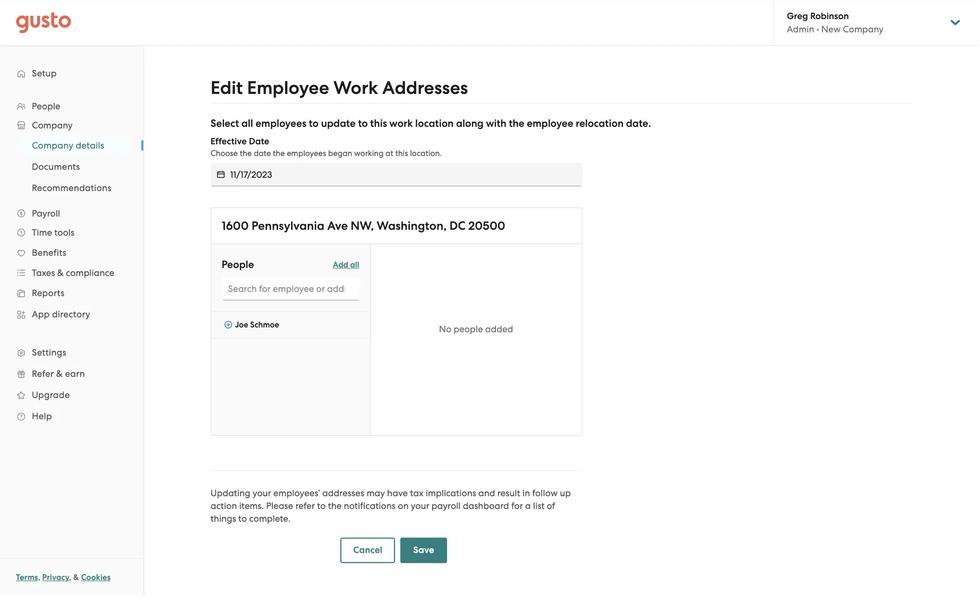 Task type: locate. For each thing, give the bounding box(es) containing it.
1 vertical spatial all
[[350, 260, 359, 270]]

0 vertical spatial employees
[[256, 117, 307, 130]]

pennsylvania
[[252, 219, 325, 233]]

1 vertical spatial company
[[32, 120, 73, 131]]

app
[[32, 309, 50, 320]]

the right date on the left top
[[273, 149, 285, 158]]

people
[[32, 101, 60, 112], [222, 259, 254, 271]]

employees left began
[[287, 149, 326, 158]]

privacy
[[42, 573, 69, 583]]

, left cookies
[[69, 573, 71, 583]]

settings
[[32, 347, 66, 358]]

company up company details
[[32, 120, 73, 131]]

, left privacy link
[[38, 573, 40, 583]]

no
[[439, 324, 452, 335]]

updating your employees' addresses may have tax implications and result in follow up action items. please refer to the notifications on your payroll dashboard for a list of things to complete.
[[211, 488, 571, 524]]

1 vertical spatial your
[[411, 501, 429, 511]]

date
[[254, 149, 271, 158]]

in
[[523, 488, 530, 499]]

1 horizontal spatial people
[[222, 259, 254, 271]]

the
[[509, 117, 525, 130], [240, 149, 252, 158], [273, 149, 285, 158], [328, 501, 342, 511]]

documents
[[32, 161, 80, 172]]

cookies
[[81, 573, 111, 583]]

up
[[560, 488, 571, 499]]

& left cookies
[[73, 573, 79, 583]]

Search for employee or address search field
[[222, 277, 359, 301]]

company right new
[[843, 24, 884, 35]]

upgrade
[[32, 390, 70, 400]]

benefits
[[32, 248, 66, 258]]

list
[[533, 501, 545, 511]]

admin
[[787, 24, 814, 35]]

0 vertical spatial &
[[57, 268, 64, 278]]

1 list from the top
[[0, 97, 143, 427]]

gusto navigation element
[[0, 46, 143, 444]]

company inside dropdown button
[[32, 120, 73, 131]]

settings link
[[11, 343, 133, 362]]

calendar outline image
[[217, 169, 225, 180]]

0 horizontal spatial people
[[32, 101, 60, 112]]

taxes & compliance
[[32, 268, 114, 278]]

0 vertical spatial all
[[242, 117, 253, 130]]

cancel link
[[341, 538, 395, 564]]

1 vertical spatial employees
[[287, 149, 326, 158]]

company for company details
[[32, 140, 73, 151]]

& for earn
[[56, 369, 63, 379]]

time tools button
[[11, 223, 133, 242]]

notifications
[[344, 501, 396, 511]]

company details
[[32, 140, 104, 151]]

app directory
[[32, 309, 90, 320]]

0 horizontal spatial this
[[370, 117, 387, 130]]

terms link
[[16, 573, 38, 583]]

company details link
[[19, 136, 133, 155]]

1 horizontal spatial this
[[395, 149, 408, 158]]

1 vertical spatial &
[[56, 369, 63, 379]]

& left earn
[[56, 369, 63, 379]]

0 vertical spatial people
[[32, 101, 60, 112]]

refer
[[296, 501, 315, 511]]

this
[[370, 117, 387, 130], [395, 149, 408, 158]]

& right taxes
[[57, 268, 64, 278]]

2 vertical spatial &
[[73, 573, 79, 583]]

the down addresses
[[328, 501, 342, 511]]

save
[[413, 545, 434, 556]]

your up items.
[[253, 488, 271, 499]]

to left update at left
[[309, 117, 319, 130]]

employees
[[256, 117, 307, 130], [287, 149, 326, 158]]

joe schmoe
[[235, 320, 279, 330]]

employees up date
[[256, 117, 307, 130]]

taxes
[[32, 268, 55, 278]]

2 vertical spatial company
[[32, 140, 73, 151]]

greg robinson admin • new company
[[787, 11, 884, 35]]

effective
[[211, 136, 247, 147]]

people down 1600
[[222, 259, 254, 271]]

addresses
[[382, 77, 468, 99]]

directory
[[52, 309, 90, 320]]

choose
[[211, 149, 238, 158]]

all up date
[[242, 117, 253, 130]]

cookies button
[[81, 571, 111, 584]]

robinson
[[810, 11, 849, 22]]

and
[[479, 488, 495, 499]]

along
[[456, 117, 484, 130]]

all inside button
[[350, 260, 359, 270]]

save button
[[401, 538, 447, 564]]

to
[[309, 117, 319, 130], [358, 117, 368, 130], [317, 501, 326, 511], [238, 514, 247, 524]]

2 list from the top
[[0, 135, 143, 199]]

people up company dropdown button
[[32, 101, 60, 112]]

0 horizontal spatial all
[[242, 117, 253, 130]]

update
[[321, 117, 356, 130]]

refer & earn
[[32, 369, 85, 379]]

1 horizontal spatial all
[[350, 260, 359, 270]]

& inside dropdown button
[[57, 268, 64, 278]]

your down the tax
[[411, 501, 429, 511]]

schmoe
[[250, 320, 279, 330]]

,
[[38, 573, 40, 583], [69, 573, 71, 583]]

location.
[[410, 149, 442, 158]]

items.
[[239, 501, 264, 511]]

company button
[[11, 116, 133, 135]]

dashboard
[[463, 501, 509, 511]]

0 horizontal spatial your
[[253, 488, 271, 499]]

privacy link
[[42, 573, 69, 583]]

list
[[0, 97, 143, 427], [0, 135, 143, 199]]

this left work
[[370, 117, 387, 130]]

& for compliance
[[57, 268, 64, 278]]

nw,
[[351, 219, 374, 233]]

1 horizontal spatial your
[[411, 501, 429, 511]]

employee
[[247, 77, 329, 99]]

0 horizontal spatial ,
[[38, 573, 40, 583]]

this right at
[[395, 149, 408, 158]]

company up documents
[[32, 140, 73, 151]]

cancel
[[353, 545, 383, 556]]

0 vertical spatial company
[[843, 24, 884, 35]]

joe
[[235, 320, 248, 330]]

1 horizontal spatial ,
[[69, 573, 71, 583]]

terms , privacy , & cookies
[[16, 573, 111, 583]]

dc
[[450, 219, 466, 233]]

people button
[[11, 97, 133, 116]]

time
[[32, 227, 52, 238]]

1 vertical spatial this
[[395, 149, 408, 158]]

company
[[843, 24, 884, 35], [32, 120, 73, 131], [32, 140, 73, 151]]

of
[[547, 501, 555, 511]]

on
[[398, 501, 409, 511]]

tax
[[410, 488, 424, 499]]

work
[[334, 77, 378, 99]]

select
[[211, 117, 239, 130]]

all right add
[[350, 260, 359, 270]]



Task type: describe. For each thing, give the bounding box(es) containing it.
complete.
[[249, 514, 291, 524]]

reports
[[32, 288, 65, 298]]

0 vertical spatial your
[[253, 488, 271, 499]]

the right with at the top
[[509, 117, 525, 130]]

to right refer
[[317, 501, 326, 511]]

have
[[387, 488, 408, 499]]

1600 pennsylvania ave nw, washington, dc 20500
[[222, 219, 505, 233]]

at
[[386, 149, 393, 158]]

relocation
[[576, 117, 624, 130]]

may
[[367, 488, 385, 499]]

washington,
[[377, 219, 447, 233]]

people inside dropdown button
[[32, 101, 60, 112]]

edit
[[211, 77, 243, 99]]

taxes & compliance button
[[11, 263, 133, 283]]

employee
[[527, 117, 573, 130]]

tools
[[54, 227, 74, 238]]

to down items.
[[238, 514, 247, 524]]

employees'
[[273, 488, 320, 499]]

to right update at left
[[358, 117, 368, 130]]

Effective Date field
[[230, 163, 582, 186]]

compliance
[[66, 268, 114, 278]]

•
[[817, 24, 819, 35]]

ave
[[327, 219, 348, 233]]

edit employee work addresses
[[211, 77, 468, 99]]

date.
[[626, 117, 651, 130]]

greg
[[787, 11, 808, 22]]

setup
[[32, 68, 57, 79]]

list containing people
[[0, 97, 143, 427]]

no people added
[[439, 324, 513, 335]]

refer & earn link
[[11, 364, 133, 383]]

2 , from the left
[[69, 573, 71, 583]]

add all
[[333, 260, 359, 270]]

upgrade link
[[11, 386, 133, 405]]

app directory link
[[11, 305, 133, 324]]

date
[[249, 136, 269, 147]]

0 vertical spatial this
[[370, 117, 387, 130]]

location
[[415, 117, 454, 130]]

home image
[[16, 12, 71, 33]]

time tools
[[32, 227, 74, 238]]

documents link
[[19, 157, 133, 176]]

new
[[822, 24, 841, 35]]

a
[[525, 501, 531, 511]]

add
[[333, 260, 348, 270]]

payroll
[[32, 208, 60, 219]]

action
[[211, 501, 237, 511]]

the inside "updating your employees' addresses may have tax implications and result in follow up action items. please refer to the notifications on your payroll dashboard for a list of things to complete."
[[328, 501, 342, 511]]

effective date choose the date the employees began working at this location.
[[211, 136, 442, 158]]

addresses
[[322, 488, 364, 499]]

company for company
[[32, 120, 73, 131]]

implications
[[426, 488, 476, 499]]

all for select
[[242, 117, 253, 130]]

people
[[454, 324, 483, 335]]

refer
[[32, 369, 54, 379]]

reports link
[[11, 284, 133, 303]]

setup link
[[11, 64, 133, 83]]

payroll button
[[11, 204, 133, 223]]

updating
[[211, 488, 250, 499]]

follow
[[532, 488, 558, 499]]

please
[[266, 501, 293, 511]]

terms
[[16, 573, 38, 583]]

1 vertical spatial people
[[222, 259, 254, 271]]

working
[[354, 149, 384, 158]]

with
[[486, 117, 507, 130]]

things
[[211, 514, 236, 524]]

1600
[[222, 219, 249, 233]]

result
[[498, 488, 520, 499]]

help link
[[11, 407, 133, 426]]

work
[[389, 117, 413, 130]]

company inside "greg robinson admin • new company"
[[843, 24, 884, 35]]

1 , from the left
[[38, 573, 40, 583]]

add all button
[[333, 258, 359, 272]]

recommendations link
[[19, 178, 133, 198]]

circle plus image
[[224, 320, 232, 330]]

added
[[485, 324, 513, 335]]

all for add
[[350, 260, 359, 270]]

list containing company details
[[0, 135, 143, 199]]

benefits link
[[11, 243, 133, 262]]

employees inside effective date choose the date the employees began working at this location.
[[287, 149, 326, 158]]

earn
[[65, 369, 85, 379]]

the left date on the left top
[[240, 149, 252, 158]]

this inside effective date choose the date the employees began working at this location.
[[395, 149, 408, 158]]

recommendations
[[32, 183, 111, 193]]



Task type: vqa. For each thing, say whether or not it's contained in the screenshot.
added
yes



